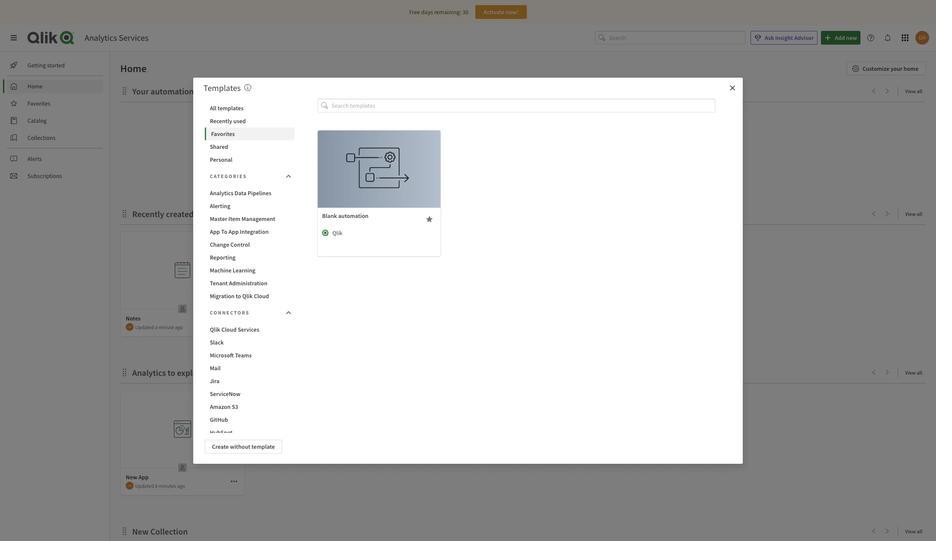 Task type: describe. For each thing, give the bounding box(es) containing it.
alerts link
[[7, 152, 103, 166]]

learning
[[233, 266, 255, 274]]

0 vertical spatial services
[[119, 32, 149, 43]]

categories
[[210, 173, 247, 179]]

updated 8 minutes ago
[[135, 483, 185, 489]]

personal element for notes
[[176, 302, 189, 316]]

view all for new collection
[[905, 529, 923, 535]]

catalog link
[[7, 114, 103, 128]]

view all link for new collection
[[905, 526, 926, 537]]

insight
[[775, 34, 793, 42]]

notes
[[126, 315, 141, 323]]

all for your automations
[[917, 88, 923, 94]]

Search text field
[[609, 31, 746, 45]]

a
[[155, 324, 158, 330]]

days
[[421, 8, 433, 16]]

data
[[235, 189, 247, 197]]

pipelines
[[248, 189, 271, 197]]

move collection image
[[120, 527, 129, 536]]

blank automation
[[322, 212, 369, 220]]

minutes
[[159, 483, 176, 489]]

move collection image for recently
[[120, 209, 129, 218]]

view for your automations
[[905, 88, 916, 94]]

qlik for qlik cloud services
[[210, 326, 220, 333]]

mail
[[210, 364, 221, 372]]

your
[[132, 86, 149, 97]]

collection
[[150, 527, 188, 537]]

customize your home button
[[847, 62, 926, 76]]

move collection image for analytics
[[120, 368, 129, 377]]

amazon s3
[[210, 403, 238, 411]]

migration to qlik cloud button
[[205, 290, 295, 303]]

collections
[[27, 134, 55, 142]]

qlik cloud services button
[[205, 323, 295, 336]]

jira button
[[205, 375, 295, 388]]

new for new app
[[126, 474, 137, 481]]

automations
[[151, 86, 198, 97]]

created
[[166, 209, 194, 219]]

favorites inside favorites link
[[27, 100, 50, 107]]

2 horizontal spatial app
[[229, 228, 239, 236]]

mail button
[[205, 362, 295, 375]]

master item management button
[[205, 212, 295, 225]]

machine learning button
[[205, 264, 295, 277]]

home inside main content
[[120, 62, 147, 75]]

templates
[[204, 82, 241, 93]]

ago for new app
[[177, 483, 185, 489]]

Search templates text field
[[332, 99, 716, 113]]

close image
[[729, 84, 736, 91]]

to for qlik
[[236, 292, 241, 300]]

8
[[155, 483, 158, 489]]

greg robinson element for notes
[[126, 323, 134, 331]]

integration
[[240, 228, 269, 236]]

amazon s3 button
[[205, 400, 295, 413]]

view all link for analytics to explore
[[905, 367, 926, 378]]

management
[[242, 215, 275, 223]]

your automations
[[132, 86, 198, 97]]

ask insight advisor
[[765, 34, 814, 42]]

ask insight advisor button
[[751, 31, 818, 45]]

your
[[891, 65, 903, 73]]

greg robinson image for notes
[[126, 323, 134, 331]]

greg robinson element for new app
[[126, 482, 134, 490]]

jira
[[210, 377, 220, 385]]

without
[[230, 443, 250, 451]]

connectors button
[[205, 304, 295, 321]]

migration to qlik cloud
[[210, 292, 269, 300]]

started
[[47, 61, 65, 69]]

servicenow button
[[205, 388, 295, 400]]

teams
[[235, 352, 252, 359]]

all
[[210, 104, 216, 112]]

now!
[[506, 8, 519, 16]]

reporting button
[[205, 251, 295, 264]]

view all for analytics to explore
[[905, 370, 923, 376]]

migration
[[210, 292, 235, 300]]

microsoft
[[210, 352, 234, 359]]

templates are pre-built automations that help you automate common business workflows. get started by selecting one of the pre-built templates or choose the blank canvas to build an automation from scratch. image
[[244, 84, 251, 91]]

personal
[[210, 156, 232, 163]]

templates
[[218, 104, 244, 112]]

analytics for analytics to explore
[[132, 368, 166, 378]]

home main content
[[107, 52, 936, 542]]

activate now!
[[484, 8, 519, 16]]

close sidebar menu image
[[10, 34, 17, 41]]

cloud inside button
[[254, 292, 269, 300]]

machine learning
[[210, 266, 255, 274]]

navigation pane element
[[0, 55, 110, 186]]

recently for recently created
[[132, 209, 164, 219]]

analytics for analytics services
[[85, 32, 117, 43]]

personal button
[[205, 153, 295, 166]]

templates are pre-built automations that help you automate common business workflows. get started by selecting one of the pre-built templates or choose the blank canvas to build an automation from scratch. tooltip
[[244, 82, 251, 93]]

personal element for new app
[[176, 461, 189, 475]]

getting
[[27, 61, 46, 69]]

connectors
[[210, 309, 250, 316]]

create without template
[[212, 443, 275, 451]]

remove from favorites image
[[426, 216, 433, 223]]

create without template button
[[205, 440, 282, 454]]

reporting
[[210, 254, 236, 261]]

github
[[210, 416, 228, 424]]

use template
[[362, 165, 396, 173]]



Task type: locate. For each thing, give the bounding box(es) containing it.
greg robinson element down new app
[[126, 482, 134, 490]]

0 vertical spatial favorites
[[27, 100, 50, 107]]

remaining:
[[434, 8, 461, 16]]

ago right minute
[[175, 324, 183, 330]]

4 view all from the top
[[905, 529, 923, 535]]

0 vertical spatial template
[[373, 165, 396, 173]]

0 horizontal spatial template
[[252, 443, 275, 451]]

app up updated 8 minutes ago
[[139, 474, 149, 481]]

2 view from the top
[[905, 211, 916, 217]]

0 horizontal spatial app
[[139, 474, 149, 481]]

github button
[[205, 413, 295, 426]]

activate
[[484, 8, 504, 16]]

analytics services
[[85, 32, 149, 43]]

1 horizontal spatial services
[[238, 326, 259, 333]]

favorites inside favorites button
[[211, 130, 235, 138]]

2 greg robinson image from the top
[[126, 482, 134, 490]]

home
[[120, 62, 147, 75], [27, 82, 43, 90]]

4 all from the top
[[917, 529, 923, 535]]

to down tenant administration
[[236, 292, 241, 300]]

greg robinson element
[[126, 323, 134, 331], [260, 323, 268, 331], [126, 482, 134, 490]]

master item management
[[210, 215, 275, 223]]

1 horizontal spatial favorites
[[211, 130, 235, 138]]

to left explore at the left of page
[[168, 368, 175, 378]]

customize
[[863, 65, 890, 73]]

updated for notes
[[135, 324, 154, 330]]

1 vertical spatial qlik
[[242, 292, 253, 300]]

app left "to"
[[210, 228, 220, 236]]

qlik inside button
[[242, 292, 253, 300]]

1 all from the top
[[917, 88, 923, 94]]

2 view all link from the top
[[905, 208, 926, 219]]

tenant
[[210, 279, 228, 287]]

0 vertical spatial cloud
[[254, 292, 269, 300]]

updated
[[135, 324, 154, 330], [135, 483, 154, 489]]

1 vertical spatial to
[[168, 368, 175, 378]]

qlik cloud services
[[210, 326, 259, 333]]

app
[[210, 228, 220, 236], [229, 228, 239, 236], [139, 474, 149, 481]]

analytics inside button
[[210, 189, 233, 197]]

1 view from the top
[[905, 88, 916, 94]]

template right use
[[373, 165, 396, 173]]

view for analytics to explore
[[905, 370, 916, 376]]

home down getting
[[27, 82, 43, 90]]

change control
[[210, 241, 250, 248]]

blank
[[322, 212, 337, 220]]

1 vertical spatial template
[[252, 443, 275, 451]]

3 view all from the top
[[905, 370, 923, 376]]

1 horizontal spatial analytics
[[132, 368, 166, 378]]

1 horizontal spatial to
[[236, 292, 241, 300]]

recently inside the home main content
[[132, 209, 164, 219]]

home
[[904, 65, 919, 73]]

analytics inside the home main content
[[132, 368, 166, 378]]

2 vertical spatial qlik
[[210, 326, 220, 333]]

new collection link
[[132, 527, 191, 537]]

ask
[[765, 34, 774, 42]]

3 all from the top
[[917, 370, 923, 376]]

analytics data pipelines
[[210, 189, 271, 197]]

4 view all link from the top
[[905, 526, 926, 537]]

1 horizontal spatial qlik
[[242, 292, 253, 300]]

favorites up shared
[[211, 130, 235, 138]]

all templates button
[[205, 102, 295, 114]]

master
[[210, 215, 227, 223]]

0 vertical spatial qlik
[[333, 229, 343, 237]]

to inside the home main content
[[168, 368, 175, 378]]

0 vertical spatial new
[[126, 474, 137, 481]]

your automations link
[[132, 86, 201, 97]]

app inside the home main content
[[139, 474, 149, 481]]

searchbar element
[[595, 31, 746, 45]]

ago
[[175, 324, 183, 330], [177, 483, 185, 489]]

0 vertical spatial recently
[[210, 117, 232, 125]]

1 vertical spatial favorites
[[211, 130, 235, 138]]

all for recently created
[[917, 211, 923, 217]]

0 horizontal spatial cloud
[[221, 326, 237, 333]]

cloud down the connectors
[[221, 326, 237, 333]]

free
[[409, 8, 420, 16]]

2 vertical spatial move collection image
[[120, 368, 129, 377]]

1 vertical spatial updated
[[135, 483, 154, 489]]

new up updated 8 minutes ago
[[126, 474, 137, 481]]

analytics services element
[[85, 32, 149, 43]]

to inside button
[[236, 292, 241, 300]]

slack
[[210, 339, 224, 346]]

use
[[362, 165, 372, 173]]

view all link for recently created
[[905, 208, 926, 219]]

1 vertical spatial ago
[[177, 483, 185, 489]]

1 vertical spatial home
[[27, 82, 43, 90]]

servicenow
[[210, 390, 240, 398]]

qlik down administration
[[242, 292, 253, 300]]

0 vertical spatial greg robinson image
[[126, 323, 134, 331]]

greg robinson image down new app
[[126, 482, 134, 490]]

hubspot button
[[205, 426, 295, 439]]

microsoft teams button
[[205, 349, 295, 362]]

0 horizontal spatial favorites
[[27, 100, 50, 107]]

4 view from the top
[[905, 529, 916, 535]]

1 view all from the top
[[905, 88, 923, 94]]

2 horizontal spatial qlik
[[333, 229, 343, 237]]

home link
[[7, 79, 103, 93]]

subscriptions
[[27, 172, 62, 180]]

new right move collection icon
[[132, 527, 149, 537]]

1 vertical spatial personal element
[[176, 461, 189, 475]]

1 greg robinson image from the top
[[126, 323, 134, 331]]

1 updated from the top
[[135, 324, 154, 330]]

greg robinson element down connectors button
[[260, 323, 268, 331]]

0 vertical spatial ago
[[175, 324, 183, 330]]

ago right minutes
[[177, 483, 185, 489]]

tenant administration
[[210, 279, 267, 287]]

1 vertical spatial new
[[132, 527, 149, 537]]

alerts
[[27, 155, 42, 163]]

view all for recently created
[[905, 211, 923, 217]]

greg robinson element down notes
[[126, 323, 134, 331]]

app to app integration button
[[205, 225, 295, 238]]

subscriptions link
[[7, 169, 103, 183]]

view all for your automations
[[905, 88, 923, 94]]

services inside "button"
[[238, 326, 259, 333]]

amazon
[[210, 403, 231, 411]]

to
[[221, 228, 227, 236]]

1 personal element from the top
[[176, 302, 189, 316]]

analytics data pipelines button
[[205, 187, 295, 199]]

activate now! link
[[475, 5, 527, 19]]

advisor
[[794, 34, 814, 42]]

recently inside button
[[210, 117, 232, 125]]

1 view all link from the top
[[905, 85, 926, 96]]

qlik up slack
[[210, 326, 220, 333]]

home up your at the left top
[[120, 62, 147, 75]]

30
[[463, 8, 469, 16]]

new app
[[126, 474, 149, 481]]

0 horizontal spatial services
[[119, 32, 149, 43]]

view
[[905, 88, 916, 94], [905, 211, 916, 217], [905, 370, 916, 376], [905, 529, 916, 535]]

customize your home
[[863, 65, 919, 73]]

getting started
[[27, 61, 65, 69]]

greg robinson image for new app
[[126, 482, 134, 490]]

administration
[[229, 279, 267, 287]]

view for recently created
[[905, 211, 916, 217]]

0 vertical spatial updated
[[135, 324, 154, 330]]

0 vertical spatial move collection image
[[120, 87, 129, 95]]

explore
[[177, 368, 205, 378]]

new for new collection
[[132, 527, 149, 537]]

personal element up updated a minute ago
[[176, 302, 189, 316]]

qlik image
[[322, 230, 329, 237]]

2 view all from the top
[[905, 211, 923, 217]]

machine
[[210, 266, 232, 274]]

shared button
[[205, 140, 295, 153]]

0 vertical spatial to
[[236, 292, 241, 300]]

0 horizontal spatial recently
[[132, 209, 164, 219]]

getting started link
[[7, 58, 103, 72]]

1 horizontal spatial recently
[[210, 117, 232, 125]]

recently created
[[132, 209, 194, 219]]

2 all from the top
[[917, 211, 923, 217]]

app right "to"
[[229, 228, 239, 236]]

analytics to explore link
[[132, 368, 208, 378]]

new collection
[[132, 527, 188, 537]]

3 view all link from the top
[[905, 367, 926, 378]]

2 updated from the top
[[135, 483, 154, 489]]

item
[[228, 215, 240, 223]]

1 horizontal spatial template
[[373, 165, 396, 173]]

0 vertical spatial personal element
[[176, 302, 189, 316]]

recently down all templates
[[210, 117, 232, 125]]

qlik
[[333, 229, 343, 237], [242, 292, 253, 300], [210, 326, 220, 333]]

tenant administration button
[[205, 277, 295, 290]]

greg robinson image
[[126, 323, 134, 331], [126, 482, 134, 490]]

to for explore
[[168, 368, 175, 378]]

0 horizontal spatial home
[[27, 82, 43, 90]]

recently created link
[[132, 209, 197, 219]]

1 vertical spatial move collection image
[[120, 209, 129, 218]]

0 horizontal spatial analytics
[[85, 32, 117, 43]]

analytics to explore
[[132, 368, 205, 378]]

0 horizontal spatial qlik
[[210, 326, 220, 333]]

qlik for qlik
[[333, 229, 343, 237]]

recently for recently used
[[210, 117, 232, 125]]

cloud down the tenant administration 'button' at the left of page
[[254, 292, 269, 300]]

recently left created
[[132, 209, 164, 219]]

1 vertical spatial greg robinson image
[[126, 482, 134, 490]]

1 vertical spatial analytics
[[210, 189, 233, 197]]

all for analytics to explore
[[917, 370, 923, 376]]

greg robinson image down notes
[[126, 323, 134, 331]]

1 vertical spatial recently
[[132, 209, 164, 219]]

favorites up catalog
[[27, 100, 50, 107]]

1 horizontal spatial app
[[210, 228, 220, 236]]

2 horizontal spatial analytics
[[210, 189, 233, 197]]

s3
[[232, 403, 238, 411]]

ago for notes
[[175, 324, 183, 330]]

0 vertical spatial home
[[120, 62, 147, 75]]

alerting
[[210, 202, 230, 210]]

2 vertical spatial analytics
[[132, 368, 166, 378]]

qlik right qlik image
[[333, 229, 343, 237]]

home inside navigation pane "element"
[[27, 82, 43, 90]]

0 vertical spatial analytics
[[85, 32, 117, 43]]

used
[[233, 117, 246, 125]]

all for new collection
[[917, 529, 923, 535]]

hubspot
[[210, 429, 233, 437]]

personal element up minutes
[[176, 461, 189, 475]]

0 horizontal spatial to
[[168, 368, 175, 378]]

updated left a
[[135, 324, 154, 330]]

qlik inside "button"
[[210, 326, 220, 333]]

view for new collection
[[905, 529, 916, 535]]

updated for new app
[[135, 483, 154, 489]]

slack button
[[205, 336, 295, 349]]

1 vertical spatial services
[[238, 326, 259, 333]]

cloud
[[254, 292, 269, 300], [221, 326, 237, 333]]

1 horizontal spatial cloud
[[254, 292, 269, 300]]

analytics for analytics data pipelines
[[210, 189, 233, 197]]

move collection image for your
[[120, 87, 129, 95]]

move collection image
[[120, 87, 129, 95], [120, 209, 129, 218], [120, 368, 129, 377]]

1 vertical spatial cloud
[[221, 326, 237, 333]]

create
[[212, 443, 229, 451]]

analytics
[[85, 32, 117, 43], [210, 189, 233, 197], [132, 368, 166, 378]]

greg robinson image
[[260, 323, 268, 331]]

view all link for your automations
[[905, 85, 926, 96]]

favorites link
[[7, 97, 103, 110]]

cloud inside "button"
[[221, 326, 237, 333]]

template down hubspot button
[[252, 443, 275, 451]]

alerting button
[[205, 199, 295, 212]]

personal element
[[176, 302, 189, 316], [176, 461, 189, 475]]

free days remaining: 30
[[409, 8, 469, 16]]

2 personal element from the top
[[176, 461, 189, 475]]

1 horizontal spatial home
[[120, 62, 147, 75]]

microsoft teams
[[210, 352, 252, 359]]

3 view from the top
[[905, 370, 916, 376]]

updated down new app
[[135, 483, 154, 489]]



Task type: vqa. For each thing, say whether or not it's contained in the screenshot.
Recently used
yes



